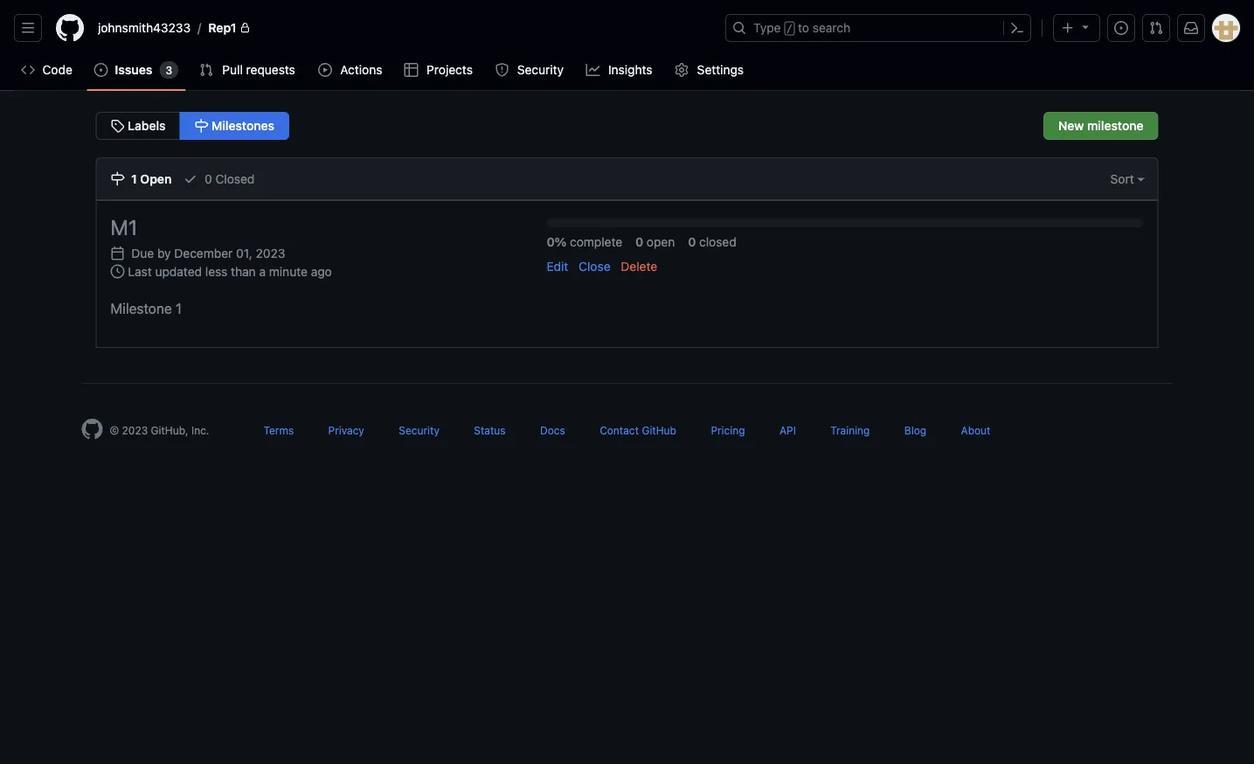 Task type: locate. For each thing, give the bounding box(es) containing it.
/ left to
[[787, 23, 793, 35]]

projects link
[[398, 57, 481, 83]]

pull requests link
[[193, 57, 304, 83]]

security inside security 'link'
[[518, 63, 564, 77]]

insights link
[[579, 57, 661, 83]]

milestones
[[209, 118, 275, 133]]

search
[[813, 21, 851, 35]]

contact github link
[[600, 424, 677, 436]]

issue opened image right triangle down image
[[1115, 21, 1129, 35]]

training
[[831, 424, 871, 436]]

status link
[[474, 424, 506, 436]]

footer
[[68, 383, 1187, 483]]

ago
[[311, 264, 332, 278]]

1 horizontal spatial git pull request image
[[1150, 21, 1164, 35]]

0 open
[[636, 234, 675, 249]]

1 vertical spatial homepage image
[[82, 419, 103, 440]]

about link
[[962, 424, 991, 436]]

0 vertical spatial security link
[[488, 57, 572, 83]]

closed
[[216, 171, 255, 186]]

0 horizontal spatial 0
[[205, 171, 212, 186]]

rep1
[[208, 21, 237, 35]]

0 vertical spatial security
[[518, 63, 564, 77]]

list
[[91, 14, 715, 42]]

clock image
[[111, 264, 125, 278]]

notifications image
[[1185, 21, 1199, 35]]

0 horizontal spatial 2023
[[122, 424, 148, 436]]

homepage image up the code
[[56, 14, 84, 42]]

1 vertical spatial 1
[[176, 300, 182, 317]]

0 left closed
[[689, 234, 697, 249]]

/
[[198, 21, 201, 35], [787, 23, 793, 35]]

calendar image
[[111, 246, 125, 260]]

1
[[131, 171, 137, 186], [176, 300, 182, 317]]

security link left graph icon
[[488, 57, 572, 83]]

github
[[642, 424, 677, 436]]

1 horizontal spatial /
[[787, 23, 793, 35]]

0 vertical spatial issue opened image
[[1115, 21, 1129, 35]]

security
[[518, 63, 564, 77], [399, 424, 440, 436]]

blog link
[[905, 424, 927, 436]]

security inside footer
[[399, 424, 440, 436]]

inc.
[[191, 424, 209, 436]]

issues
[[115, 63, 153, 77]]

actions
[[340, 63, 383, 77]]

security left the status link
[[399, 424, 440, 436]]

0 right check image
[[205, 171, 212, 186]]

git pull request image
[[1150, 21, 1164, 35], [200, 63, 214, 77]]

0 horizontal spatial git pull request image
[[200, 63, 214, 77]]

0 closed
[[689, 234, 737, 249]]

settings link
[[668, 57, 753, 83]]

docs link
[[540, 424, 566, 436]]

milestone image
[[195, 119, 209, 133]]

0 left the open
[[636, 234, 644, 249]]

0 for 0 closed
[[689, 234, 697, 249]]

2023 inside footer
[[122, 424, 148, 436]]

johnsmith43233
[[98, 21, 191, 35]]

projects
[[427, 63, 473, 77]]

milestone 1
[[111, 300, 182, 317]]

1 horizontal spatial security
[[518, 63, 564, 77]]

issue opened image
[[1115, 21, 1129, 35], [94, 63, 108, 77]]

gear image
[[675, 63, 689, 77]]

git pull request image inside pull requests link
[[200, 63, 214, 77]]

december
[[174, 246, 233, 260]]

security link left the status link
[[399, 424, 440, 436]]

contact
[[600, 424, 639, 436]]

homepage image
[[56, 14, 84, 42], [82, 419, 103, 440]]

1 horizontal spatial 1
[[176, 300, 182, 317]]

issue opened image left issues
[[94, 63, 108, 77]]

2023
[[256, 246, 285, 260], [122, 424, 148, 436]]

1 vertical spatial 2023
[[122, 424, 148, 436]]

to
[[799, 21, 810, 35]]

0
[[205, 171, 212, 186], [636, 234, 644, 249], [689, 234, 697, 249]]

0 horizontal spatial security
[[399, 424, 440, 436]]

actions link
[[311, 57, 391, 83]]

pricing link
[[711, 424, 746, 436]]

/ inside the type / to search
[[787, 23, 793, 35]]

type / to search
[[754, 21, 851, 35]]

plus image
[[1062, 21, 1076, 35]]

0 horizontal spatial 1
[[131, 171, 137, 186]]

security right the shield image
[[518, 63, 564, 77]]

api link
[[780, 424, 797, 436]]

list containing johnsmith43233 /
[[91, 14, 715, 42]]

1 down updated at the left top
[[176, 300, 182, 317]]

1 horizontal spatial 2023
[[256, 246, 285, 260]]

0 horizontal spatial /
[[198, 21, 201, 35]]

1 right milestone icon
[[131, 171, 137, 186]]

1 vertical spatial security link
[[399, 424, 440, 436]]

/ left rep1
[[198, 21, 201, 35]]

0 horizontal spatial issue opened image
[[94, 63, 108, 77]]

2023 right ©
[[122, 424, 148, 436]]

1 horizontal spatial issue opened image
[[1115, 21, 1129, 35]]

2023 up a
[[256, 246, 285, 260]]

homepage image left ©
[[82, 419, 103, 440]]

open
[[140, 171, 172, 186]]

a
[[259, 264, 266, 278]]

0           closed
[[201, 171, 255, 186]]

johnsmith43233 /
[[98, 21, 201, 35]]

labels
[[125, 118, 166, 133]]

play image
[[318, 63, 332, 77]]

settings
[[698, 63, 744, 77]]

lock image
[[240, 23, 251, 33]]

security link
[[488, 57, 572, 83], [399, 424, 440, 436]]

type
[[754, 21, 781, 35]]

1 vertical spatial security
[[399, 424, 440, 436]]

privacy
[[328, 424, 365, 436]]

docs
[[540, 424, 566, 436]]

git pull request image left pull
[[200, 63, 214, 77]]

0% complete
[[547, 234, 623, 249]]

1           open
[[128, 171, 172, 186]]

git pull request image left notifications icon
[[1150, 21, 1164, 35]]

1 horizontal spatial security link
[[488, 57, 572, 83]]

1 horizontal spatial 0
[[636, 234, 644, 249]]

by
[[157, 246, 171, 260]]

new milestone
[[1059, 118, 1144, 133]]

issue opened image for git pull request image in the pull requests link
[[94, 63, 108, 77]]

0 for 0 open
[[636, 234, 644, 249]]

2 horizontal spatial 0
[[689, 234, 697, 249]]

1 vertical spatial git pull request image
[[200, 63, 214, 77]]

/ inside "johnsmith43233 /"
[[198, 21, 201, 35]]

1 vertical spatial issue opened image
[[94, 63, 108, 77]]

© 2023 github, inc.
[[110, 424, 209, 436]]



Task type: vqa. For each thing, say whether or not it's contained in the screenshot.
"Milestone"
yes



Task type: describe. For each thing, give the bounding box(es) containing it.
pricing
[[711, 424, 746, 436]]

close button
[[579, 257, 611, 275]]

labels link
[[96, 112, 181, 140]]

api
[[780, 424, 797, 436]]

/ for johnsmith43233
[[198, 21, 201, 35]]

updated
[[155, 264, 202, 278]]

issue element
[[96, 112, 289, 140]]

0 vertical spatial 1
[[131, 171, 137, 186]]

tag image
[[111, 119, 125, 133]]

contact github
[[600, 424, 677, 436]]

training link
[[831, 424, 871, 436]]

open
[[647, 234, 675, 249]]

due
[[131, 246, 154, 260]]

github,
[[151, 424, 189, 436]]

©
[[110, 424, 119, 436]]

0%
[[547, 234, 567, 249]]

code
[[42, 63, 72, 77]]

edit
[[547, 259, 569, 273]]

last
[[128, 264, 152, 278]]

0 vertical spatial git pull request image
[[1150, 21, 1164, 35]]

milestone
[[111, 300, 172, 317]]

johnsmith43233 link
[[91, 14, 198, 42]]

status
[[474, 424, 506, 436]]

closed
[[700, 234, 737, 249]]

about
[[962, 424, 991, 436]]

less
[[205, 264, 228, 278]]

table image
[[405, 63, 419, 77]]

than
[[231, 264, 256, 278]]

3
[[166, 64, 172, 76]]

0 vertical spatial 2023
[[256, 246, 285, 260]]

0 horizontal spatial security link
[[399, 424, 440, 436]]

pull requests
[[222, 63, 295, 77]]

edit link
[[547, 257, 569, 275]]

due by december 01, 2023
[[128, 246, 285, 260]]

milestones link
[[180, 112, 289, 140]]

command palette image
[[1011, 21, 1025, 35]]

issue opened image for the top git pull request image
[[1115, 21, 1129, 35]]

triangle down image
[[1079, 20, 1093, 34]]

milestone image
[[111, 172, 125, 186]]

graph image
[[586, 63, 600, 77]]

delete
[[621, 259, 658, 273]]

new milestone link
[[1044, 112, 1159, 140]]

m1
[[111, 215, 138, 240]]

minute
[[269, 264, 308, 278]]

close
[[579, 259, 611, 273]]

blog
[[905, 424, 927, 436]]

footer containing © 2023 github, inc.
[[68, 383, 1187, 483]]

terms link
[[264, 424, 294, 436]]

0 vertical spatial homepage image
[[56, 14, 84, 42]]

requests
[[246, 63, 295, 77]]

1           open link
[[111, 158, 172, 199]]

m1 link
[[111, 215, 138, 240]]

code image
[[21, 63, 35, 77]]

01,
[[236, 246, 253, 260]]

0           closed link
[[184, 158, 255, 199]]

terms
[[264, 424, 294, 436]]

insights
[[609, 63, 653, 77]]

delete button
[[621, 257, 658, 275]]

pull
[[222, 63, 243, 77]]

sort button
[[1098, 158, 1158, 199]]

milestone
[[1088, 118, 1144, 133]]

sort
[[1111, 171, 1138, 186]]

homepage image inside footer
[[82, 419, 103, 440]]

privacy link
[[328, 424, 365, 436]]

complete
[[570, 234, 623, 249]]

code link
[[14, 57, 80, 83]]

new
[[1059, 118, 1085, 133]]

shield image
[[495, 63, 509, 77]]

0 for 0           closed
[[205, 171, 212, 186]]

check image
[[184, 172, 198, 186]]

last updated less than a minute ago
[[125, 264, 332, 278]]

/ for type
[[787, 23, 793, 35]]

rep1 link
[[201, 14, 258, 42]]



